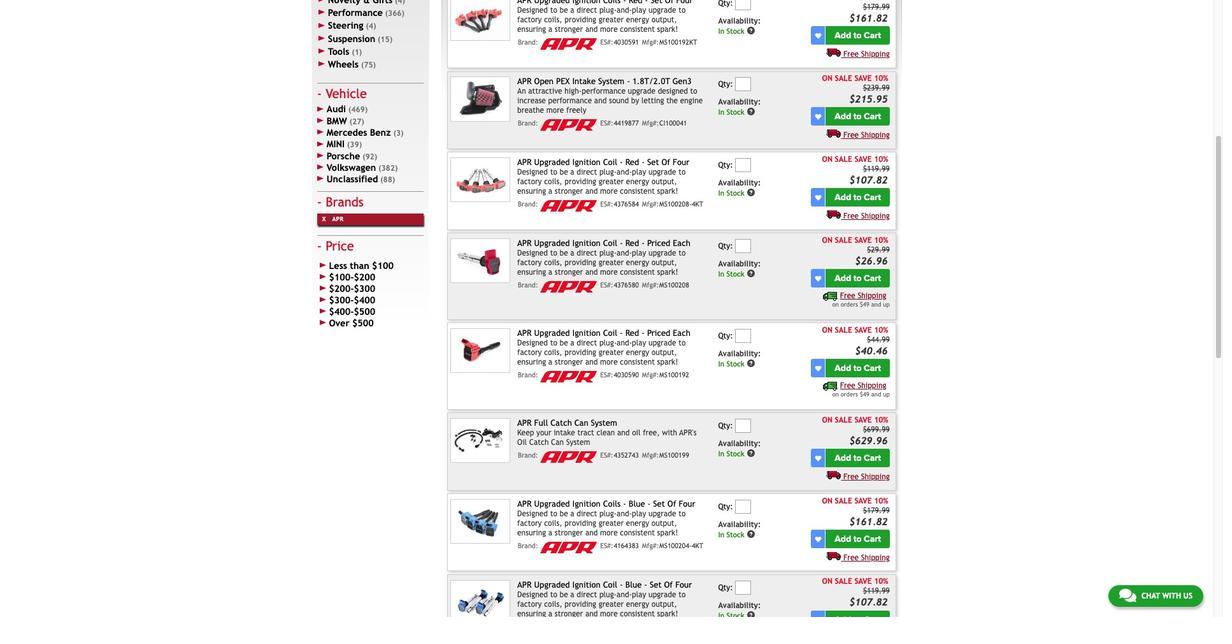 Task type: describe. For each thing, give the bounding box(es) containing it.
sound
[[609, 96, 629, 105]]

- down 'es#: 4419877 mfg#: ci100041'
[[642, 157, 645, 167]]

providing inside apr upgraded ignition coil - blue - set of four designed to be a direct plug-and-play upgrade to factory coils, providing greater energy output, ensuring a stronger and more consistent spark!
[[565, 600, 597, 609]]

6 question sign image from the top
[[747, 611, 756, 617]]

- up 4030590
[[620, 328, 623, 338]]

upgrade inside apr upgraded ignition coil - blue - set of four designed to be a direct plug-and-play upgrade to factory coils, providing greater energy output, ensuring a stronger and more consistent spark!
[[649, 590, 677, 599]]

apr full catch can system link
[[518, 418, 618, 428]]

shipping down $26.96
[[858, 291, 887, 300]]

10% for $40.46
[[875, 325, 889, 334]]

3 factory from the top
[[518, 258, 542, 267]]

an
[[518, 87, 526, 96]]

priced for $40.46
[[648, 328, 671, 338]]

more up the 4376580
[[600, 268, 618, 277]]

on for $40.46
[[833, 391, 839, 398]]

apr inside brands x apr
[[332, 216, 344, 223]]

suspension
[[328, 33, 376, 44]]

in for $161.82
[[719, 530, 725, 539]]

4 factory from the top
[[518, 348, 542, 357]]

upgraded for $161.82
[[535, 499, 570, 508]]

orders for $26.96
[[841, 301, 858, 308]]

8 availability: from the top
[[719, 601, 761, 610]]

save for $161.82
[[855, 496, 872, 505]]

mfg#: for $215.95
[[642, 119, 659, 127]]

in for $629.96
[[719, 449, 725, 458]]

$40.46
[[856, 345, 888, 356]]

of
[[668, 499, 677, 508]]

ignition for $161.82
[[573, 499, 601, 508]]

of for blue
[[665, 580, 673, 589]]

less than $100 link
[[317, 260, 424, 272]]

free for on sale save 10% $239.99 $215.95
[[844, 131, 859, 140]]

3 designed from the top
[[518, 249, 548, 257]]

apr upgraded ignition coil - blue - set of four designed to be a direct plug-and-play upgrade to factory coils, providing greater energy output, ensuring a stronger and more consistent spark!
[[518, 580, 692, 617]]

3 play from the top
[[632, 249, 647, 257]]

apr upgraded ignition coil - blue - set of four link
[[518, 580, 692, 589]]

1 $119.99 from the top
[[863, 164, 890, 173]]

es#: 4164383 mfg#: ms100204-4kt
[[601, 542, 704, 549]]

(382)
[[379, 164, 398, 173]]

chat
[[1142, 592, 1161, 600]]

1 cart from the top
[[864, 30, 882, 41]]

stock for $629.96
[[727, 449, 745, 458]]

add to wish list image for $629.96
[[816, 455, 822, 461]]

apr upgraded ignition coil - red - priced each link for $40.46
[[518, 328, 691, 338]]

and inside apr upgraded ignition coil - red - set of four designed to be a direct plug-and-play upgrade to factory coils, providing greater energy output, ensuring a stronger and more consistent spark!
[[586, 187, 598, 196]]

4 ensuring from the top
[[518, 358, 546, 367]]

1 free shipping from the top
[[844, 50, 890, 59]]

es#: 4376584 mfg#: ms100208-4kt
[[601, 200, 704, 208]]

availability: in stock for $161.82
[[719, 520, 761, 539]]

apr - corporate logo image for $161.82
[[541, 542, 598, 553]]

$100
[[372, 260, 394, 271]]

availability: for $107.82
[[719, 179, 761, 188]]

- left 'of'
[[648, 499, 651, 508]]

es#: 4376580 mfg#: ms100208
[[601, 281, 690, 289]]

unclassified
[[327, 173, 378, 184]]

0 vertical spatial performance
[[582, 87, 626, 96]]

shipping for on sale save 10% $179.99 $161.82
[[862, 553, 890, 562]]

and- inside apr upgraded ignition coil - red - set of four designed to be a direct plug-and-play upgrade to factory coils, providing greater energy output, ensuring a stronger and more consistent spark!
[[617, 168, 632, 177]]

designed inside apr upgraded ignition coil - blue - set of four designed to be a direct plug-and-play upgrade to factory coils, providing greater energy output, ensuring a stronger and more consistent spark!
[[518, 590, 548, 599]]

stronger inside apr upgraded ignition coil - blue - set of four designed to be a direct plug-and-play upgrade to factory coils, providing greater energy output, ensuring a stronger and more consistent spark!
[[555, 609, 583, 617]]

es#4419877 - ci100041 - apr open pex intake system - 1.8t/2.0t gen3 - an attractive high-performance upgrade designed to increase performance and sound by letting the engine breathe more freely - apr - audi volkswagen image
[[451, 76, 511, 121]]

upgraded for $107.82
[[535, 157, 570, 167]]

$200-$300 link
[[317, 283, 424, 295]]

benz
[[370, 127, 391, 138]]

tract
[[578, 428, 595, 437]]

4376580
[[614, 281, 639, 289]]

3 spark! from the top
[[658, 268, 679, 277]]

- down 4376584
[[620, 238, 623, 248]]

es#4352743 - ms100199 - apr full catch can system  - keep your intake tract clean and oil free, with apr's oil catch can system - apr - audi volkswagen image
[[451, 418, 511, 463]]

10% for $107.82
[[875, 155, 889, 164]]

direct inside apr upgraded ignition coil - blue - set of four designed to be a direct plug-and-play upgrade to factory coils, providing greater energy output, ensuring a stronger and more consistent spark!
[[577, 590, 597, 599]]

2 $119.99 from the top
[[863, 587, 890, 596]]

add for $26.96
[[835, 273, 852, 284]]

brands x apr
[[322, 195, 364, 223]]

oil
[[518, 438, 527, 447]]

7 on from the top
[[823, 577, 833, 586]]

and inside designed to be a direct plug-and-play upgrade to factory coils, providing greater energy output, ensuring a stronger and more consistent spark!
[[586, 25, 598, 34]]

on sale save 10% $44.99 $40.46
[[823, 325, 890, 356]]

factory inside designed to be a direct plug-and-play upgrade to factory coils, providing greater energy output, ensuring a stronger and more consistent spark!
[[518, 15, 542, 24]]

apr - corporate logo image for $26.96
[[541, 281, 598, 293]]

4 greater from the top
[[599, 348, 624, 357]]

1 brand: from the top
[[518, 38, 539, 46]]

1 vertical spatial can
[[551, 438, 564, 447]]

4 plug- from the top
[[600, 338, 617, 347]]

es#: 4352743 mfg#: ms100199
[[601, 451, 690, 459]]

add to cart for $40.46
[[835, 363, 882, 374]]

shipping down $40.46
[[858, 381, 887, 390]]

by
[[632, 96, 640, 105]]

and inside apr upgraded ignition coil - blue - set of four designed to be a direct plug-and-play upgrade to factory coils, providing greater energy output, ensuring a stronger and more consistent spark!
[[586, 609, 598, 617]]

1 $107.82 from the top
[[850, 174, 888, 185]]

shipping for on sale save 10% $239.99 $215.95
[[862, 131, 890, 140]]

4 be from the top
[[560, 338, 568, 347]]

ms100192
[[660, 371, 690, 379]]

consistent inside apr upgraded ignition coils - blue - set of four designed to be a direct plug-and-play upgrade to factory coils, providing greater energy output, ensuring a stronger and more consistent spark!
[[620, 528, 655, 537]]

1 question sign image from the top
[[747, 26, 756, 35]]

spark! inside apr upgraded ignition coil - blue - set of four designed to be a direct plug-and-play upgrade to factory coils, providing greater energy output, ensuring a stronger and more consistent spark!
[[658, 609, 679, 617]]

question sign image for $26.96
[[747, 269, 756, 278]]

(75)
[[361, 61, 376, 70]]

es#: for $107.82
[[601, 200, 614, 208]]

shipping for $179.99 $161.82
[[862, 50, 890, 59]]

in for $40.46
[[719, 359, 725, 368]]

4 spark! from the top
[[658, 358, 679, 367]]

free,
[[643, 428, 660, 437]]

4419877
[[614, 119, 639, 127]]

ms100204-
[[660, 542, 692, 549]]

es#: for $40.46
[[601, 371, 614, 379]]

and inside apr full catch can system keep your intake tract clean and oil free, with apr's oil catch can system
[[618, 428, 630, 437]]

qty: for $629.96
[[719, 421, 733, 430]]

4 designed from the top
[[518, 338, 548, 347]]

to inside apr open pex intake system - 1.8t/2.0t gen3 an attractive high-performance upgrade designed to increase performance and sound by letting the engine breathe more freely
[[691, 87, 698, 96]]

ensuring inside apr upgraded ignition coils - blue - set of four designed to be a direct plug-and-play upgrade to factory coils, providing greater energy output, ensuring a stronger and more consistent spark!
[[518, 528, 546, 537]]

$26.96
[[856, 255, 888, 266]]

free for $179.99 $161.82
[[844, 50, 859, 59]]

apr upgraded ignition coil - red - set of four link
[[518, 157, 690, 167]]

greater inside apr upgraded ignition coils - blue - set of four designed to be a direct plug-and-play upgrade to factory coils, providing greater energy output, ensuring a stronger and more consistent spark!
[[599, 519, 624, 528]]

brands
[[326, 195, 364, 209]]

$300-$400 link
[[317, 295, 424, 306]]

performance (366) steering (4) suspension (15) tools (1) wheels (75)
[[328, 7, 405, 70]]

7 qty: from the top
[[719, 583, 733, 592]]

consistent inside designed to be a direct plug-and-play upgrade to factory coils, providing greater energy output, ensuring a stronger and more consistent spark!
[[620, 25, 655, 34]]

coils
[[603, 499, 621, 508]]

shipping for on sale save 10% $119.99 $107.82
[[862, 212, 890, 221]]

price
[[326, 239, 354, 253]]

sale for $107.82
[[835, 155, 853, 164]]

factory inside apr upgraded ignition coil - red - set of four designed to be a direct plug-and-play upgrade to factory coils, providing greater energy output, ensuring a stronger and more consistent spark!
[[518, 177, 542, 186]]

apr open pex intake system - 1.8t/2.0t gen3 an attractive high-performance upgrade designed to increase performance and sound by letting the engine breathe more freely
[[518, 76, 703, 115]]

up for $26.96
[[884, 301, 890, 308]]

energy inside designed to be a direct plug-and-play upgrade to factory coils, providing greater energy output, ensuring a stronger and more consistent spark!
[[626, 15, 650, 24]]

wheels
[[328, 59, 359, 70]]

4 energy from the top
[[626, 348, 650, 357]]

energy inside apr upgraded ignition coil - red - set of four designed to be a direct plug-and-play upgrade to factory coils, providing greater energy output, ensuring a stronger and more consistent spark!
[[626, 177, 650, 186]]

be inside apr upgraded ignition coil - red - set of four designed to be a direct plug-and-play upgrade to factory coils, providing greater energy output, ensuring a stronger and more consistent spark!
[[560, 168, 568, 177]]

open
[[535, 76, 554, 86]]

1 apr - corporate logo image from the top
[[541, 38, 598, 50]]

ignition for $26.96
[[573, 238, 601, 248]]

es#4376580 - ms100208 - apr upgraded ignition coil - red - priced each - designed to be a direct plug-and-play upgrade to factory coils, providing greater energy output, ensuring a stronger and more consistent spark! - apr - audi volkswagen image
[[451, 238, 511, 283]]

4164383
[[614, 542, 639, 549]]

greater inside apr upgraded ignition coil - blue - set of four designed to be a direct plug-and-play upgrade to factory coils, providing greater energy output, ensuring a stronger and more consistent spark!
[[599, 600, 624, 609]]

volkswagen
[[327, 162, 376, 173]]

7 10% from the top
[[875, 577, 889, 586]]

7 save from the top
[[855, 577, 872, 586]]

high-
[[565, 87, 582, 96]]

4030590
[[614, 371, 639, 379]]

- down es#: 4376584 mfg#: ms100208-4kt
[[642, 238, 645, 248]]

cart for $107.82
[[864, 192, 882, 203]]

play inside apr upgraded ignition coils - blue - set of four designed to be a direct plug-and-play upgrade to factory coils, providing greater energy output, ensuring a stronger and more consistent spark!
[[632, 509, 647, 518]]

ensuring inside apr upgraded ignition coil - red - set of four designed to be a direct plug-and-play upgrade to factory coils, providing greater energy output, ensuring a stronger and more consistent spark!
[[518, 187, 546, 196]]

4 play from the top
[[632, 338, 647, 347]]

0 vertical spatial can
[[575, 418, 589, 428]]

(92)
[[363, 152, 378, 161]]

clean
[[597, 428, 615, 437]]

10% for $161.82
[[875, 496, 889, 505]]

plug- inside apr upgraded ignition coil - blue - set of four designed to be a direct plug-and-play upgrade to factory coils, providing greater energy output, ensuring a stronger and more consistent spark!
[[600, 590, 617, 599]]

$400-$500 link
[[317, 306, 424, 318]]

and- inside apr upgraded ignition coil - blue - set of four designed to be a direct plug-and-play upgrade to factory coils, providing greater energy output, ensuring a stronger and more consistent spark!
[[617, 590, 632, 599]]

energy inside apr upgraded ignition coils - blue - set of four designed to be a direct plug-and-play upgrade to factory coils, providing greater energy output, ensuring a stronger and more consistent spark!
[[626, 519, 650, 528]]

than
[[350, 260, 370, 271]]

(88)
[[381, 175, 395, 184]]

apr's
[[680, 428, 697, 437]]

spark! inside designed to be a direct plug-and-play upgrade to factory coils, providing greater energy output, ensuring a stronger and more consistent spark!
[[658, 25, 679, 34]]

3 stronger from the top
[[555, 268, 583, 277]]

on sale save 10% $239.99 $215.95
[[823, 74, 890, 104]]

es#4030591 - ms100192kt - apr upgraded ignition coils - red - set of four - designed to be a direct plug-and-play upgrade to factory coils, providing greater energy output, ensuring a stronger and more consistent spark! - apr - audi volkswagen image
[[451, 0, 511, 41]]

1 es#: from the top
[[601, 38, 614, 46]]

stock for $215.95
[[727, 108, 745, 117]]

factory inside apr upgraded ignition coils - blue - set of four designed to be a direct plug-and-play upgrade to factory coils, providing greater energy output, ensuring a stronger and more consistent spark!
[[518, 519, 542, 528]]

(3)
[[394, 129, 404, 138]]

vehicle audi (469) bmw (27) mercedes benz (3) mini (39) porsche (92) volkswagen (382) unclassified (88)
[[326, 86, 404, 184]]

oil
[[632, 428, 641, 437]]

(15)
[[378, 35, 393, 44]]

coils, inside designed to be a direct plug-and-play upgrade to factory coils, providing greater energy output, ensuring a stronger and more consistent spark!
[[544, 15, 563, 24]]

1 vertical spatial performance
[[549, 96, 592, 105]]

brand: for $107.82
[[518, 200, 539, 208]]

greater inside designed to be a direct plug-and-play upgrade to factory coils, providing greater energy output, ensuring a stronger and more consistent spark!
[[599, 15, 624, 24]]

4030591
[[614, 38, 639, 46]]

$179.99 inside $179.99 $161.82
[[863, 2, 890, 11]]

consistent inside apr upgraded ignition coil - blue - set of four designed to be a direct plug-and-play upgrade to factory coils, providing greater energy output, ensuring a stronger and more consistent spark!
[[620, 609, 655, 617]]

more inside designed to be a direct plug-and-play upgrade to factory coils, providing greater energy output, ensuring a stronger and more consistent spark!
[[600, 25, 618, 34]]

more inside apr upgraded ignition coils - blue - set of four designed to be a direct plug-and-play upgrade to factory coils, providing greater energy output, ensuring a stronger and more consistent spark!
[[600, 528, 618, 537]]

upgrade up ms100192
[[649, 338, 677, 347]]

greater inside apr upgraded ignition coil - red - set of four designed to be a direct plug-and-play upgrade to factory coils, providing greater energy output, ensuring a stronger and more consistent spark!
[[599, 177, 624, 186]]

10% for $629.96
[[875, 415, 889, 424]]

qty: for $26.96
[[719, 241, 733, 250]]

apr for $161.82
[[518, 499, 532, 508]]

add to wish list image for $161.82
[[816, 32, 822, 39]]

3 direct from the top
[[577, 249, 597, 257]]

more inside apr upgraded ignition coil - blue - set of four designed to be a direct plug-and-play upgrade to factory coils, providing greater energy output, ensuring a stronger and more consistent spark!
[[600, 609, 618, 617]]

free down $26.96
[[841, 291, 856, 300]]

output, inside designed to be a direct plug-and-play upgrade to factory coils, providing greater energy output, ensuring a stronger and more consistent spark!
[[652, 15, 678, 24]]

output, inside apr upgraded ignition coils - blue - set of four designed to be a direct plug-and-play upgrade to factory coils, providing greater energy output, ensuring a stronger and more consistent spark!
[[652, 519, 678, 528]]

coils, inside apr upgraded ignition coils - blue - set of four designed to be a direct plug-and-play upgrade to factory coils, providing greater energy output, ensuring a stronger and more consistent spark!
[[544, 519, 563, 528]]

3 providing from the top
[[565, 258, 597, 267]]

add for $629.96
[[835, 453, 852, 464]]

coil for $107.82
[[603, 157, 618, 167]]

on sale save 10% $699.99 $629.96
[[823, 415, 890, 446]]

upgrade up ms100208
[[649, 249, 677, 257]]

availability: for $215.95
[[719, 98, 761, 107]]

cart for $629.96
[[864, 453, 882, 464]]

with inside 'chat with us' link
[[1163, 592, 1182, 600]]

es#: for $629.96
[[601, 451, 614, 459]]

free for on sale save 10% $699.99 $629.96
[[844, 473, 859, 481]]

3 and- from the top
[[617, 249, 632, 257]]

ms100192kt
[[660, 38, 698, 46]]

- up 'es#: 4030590 mfg#: ms100192' on the bottom of page
[[642, 328, 645, 338]]

2 on sale save 10% $119.99 $107.82 from the top
[[823, 577, 890, 608]]

designed
[[658, 87, 688, 96]]

1 in from the top
[[719, 27, 725, 36]]

3 be from the top
[[560, 249, 568, 257]]

engine
[[681, 96, 703, 105]]

$300-
[[329, 295, 354, 306]]

stronger inside designed to be a direct plug-and-play upgrade to factory coils, providing greater energy output, ensuring a stronger and more consistent spark!
[[555, 25, 583, 34]]

ms100208-
[[660, 200, 692, 208]]

apr upgraded ignition coil - red - set of four designed to be a direct plug-and-play upgrade to factory coils, providing greater energy output, ensuring a stronger and more consistent spark!
[[518, 157, 690, 196]]

(1)
[[352, 48, 362, 57]]

coil inside apr upgraded ignition coil - blue - set of four designed to be a direct plug-and-play upgrade to factory coils, providing greater energy output, ensuring a stronger and more consistent spark!
[[603, 580, 618, 589]]

the
[[667, 96, 678, 105]]

and inside apr upgraded ignition coils - blue - set of four designed to be a direct plug-and-play upgrade to factory coils, providing greater energy output, ensuring a stronger and more consistent spark!
[[586, 528, 598, 537]]

full
[[535, 418, 548, 428]]

add for $161.82
[[835, 534, 852, 544]]

more inside apr upgraded ignition coil - red - set of four designed to be a direct plug-and-play upgrade to factory coils, providing greater energy output, ensuring a stronger and more consistent spark!
[[600, 187, 618, 196]]

3 output, from the top
[[652, 258, 678, 267]]

plug- inside apr upgraded ignition coils - blue - set of four designed to be a direct plug-and-play upgrade to factory coils, providing greater energy output, ensuring a stronger and more consistent spark!
[[600, 509, 617, 518]]

apr upgraded ignition coil - red - priced each designed to be a direct plug-and-play upgrade to factory coils, providing greater energy output, ensuring a stronger and more consistent spark! for $26.96
[[518, 238, 691, 277]]

es#: 4030590 mfg#: ms100192
[[601, 371, 690, 379]]

mercedes
[[327, 127, 367, 138]]

providing inside apr upgraded ignition coils - blue - set of four designed to be a direct plug-and-play upgrade to factory coils, providing greater energy output, ensuring a stronger and more consistent spark!
[[565, 519, 597, 528]]

mfg#: for $161.82
[[642, 542, 659, 549]]

3 ensuring from the top
[[518, 268, 546, 277]]

in for $215.95
[[719, 108, 725, 117]]

4 output, from the top
[[652, 348, 678, 357]]

designed inside apr upgraded ignition coils - blue - set of four designed to be a direct plug-and-play upgrade to factory coils, providing greater energy output, ensuring a stronger and more consistent spark!
[[518, 509, 548, 518]]

spark! inside apr upgraded ignition coil - red - set of four designed to be a direct plug-and-play upgrade to factory coils, providing greater energy output, ensuring a stronger and more consistent spark!
[[658, 187, 679, 196]]

direct inside designed to be a direct plug-and-play upgrade to factory coils, providing greater energy output, ensuring a stronger and more consistent spark!
[[577, 6, 597, 15]]

apr - corporate logo image for $215.95
[[541, 119, 598, 131]]

sale for $26.96
[[835, 236, 853, 244]]

add to cart button for $629.96
[[826, 449, 890, 467]]

increase
[[518, 96, 546, 105]]

3 plug- from the top
[[600, 249, 617, 257]]

play inside apr upgraded ignition coil - red - set of four designed to be a direct plug-and-play upgrade to factory coils, providing greater energy output, ensuring a stronger and more consistent spark!
[[632, 168, 647, 177]]

3 consistent from the top
[[620, 268, 655, 277]]

freely
[[567, 106, 587, 115]]

availability: in stock for $26.96
[[719, 260, 761, 278]]

mfg#: for $107.82
[[642, 200, 659, 208]]

add to wish list image for $40.46
[[816, 365, 822, 371]]

$161.82 inside $179.99 $161.82
[[850, 12, 888, 24]]

less than $100 $100-$200 $200-$300 $300-$400 $400-$500 over $500
[[329, 260, 394, 329]]

over $500 link
[[317, 318, 424, 329]]

and- inside designed to be a direct plug-and-play upgrade to factory coils, providing greater energy output, ensuring a stronger and more consistent spark!
[[617, 6, 632, 15]]

ensuring inside apr upgraded ignition coil - blue - set of four designed to be a direct plug-and-play upgrade to factory coils, providing greater energy output, ensuring a stronger and more consistent spark!
[[518, 609, 546, 617]]

$300
[[354, 283, 376, 294]]

4 providing from the top
[[565, 348, 597, 357]]

1 add to cart from the top
[[835, 30, 882, 41]]

sale for $629.96
[[835, 415, 853, 424]]

2 $107.82 from the top
[[850, 596, 888, 608]]

add to cart for $629.96
[[835, 453, 882, 464]]

upgraded inside apr upgraded ignition coil - blue - set of four designed to be a direct plug-and-play upgrade to factory coils, providing greater energy output, ensuring a stronger and more consistent spark!
[[535, 580, 570, 589]]

1 add from the top
[[835, 30, 852, 41]]

on for $629.96
[[823, 415, 833, 424]]

upgrade inside apr open pex intake system - 1.8t/2.0t gen3 an attractive high-performance upgrade designed to increase performance and sound by letting the engine breathe more freely
[[628, 87, 656, 96]]

4 and- from the top
[[617, 338, 632, 347]]

brand: for $629.96
[[518, 451, 539, 459]]

be inside apr upgraded ignition coil - blue - set of four designed to be a direct plug-and-play upgrade to factory coils, providing greater energy output, ensuring a stronger and more consistent spark!
[[560, 590, 568, 599]]

free shipping image for $161.82
[[827, 551, 842, 560]]

4 coils, from the top
[[544, 348, 563, 357]]

3 greater from the top
[[599, 258, 624, 267]]

es#4164383 - ms100204-4kt - apr upgraded ignition coils - blue - set of four - designed to be a direct plug-and-play upgrade to factory coils, providing greater energy output, ensuring a stronger and more consistent spark! - apr - audi volkswagen image
[[451, 499, 511, 544]]

$179.99 inside on sale save 10% $179.99 $161.82
[[863, 506, 890, 515]]

energy inside apr upgraded ignition coil - blue - set of four designed to be a direct plug-and-play upgrade to factory coils, providing greater energy output, ensuring a stronger and more consistent spark!
[[626, 600, 650, 609]]

qty: for $215.95
[[719, 80, 733, 89]]

on for $26.96
[[823, 236, 833, 244]]

apr - corporate logo image for $40.46
[[541, 371, 598, 382]]

set inside apr upgraded ignition coil - blue - set of four designed to be a direct plug-and-play upgrade to factory coils, providing greater energy output, ensuring a stronger and more consistent spark!
[[650, 580, 662, 589]]

- right coils
[[624, 499, 627, 508]]

each for $40.46
[[673, 328, 691, 338]]

4kt for $161.82
[[692, 542, 704, 549]]

3 energy from the top
[[626, 258, 650, 267]]

add to cart for $215.95
[[835, 111, 882, 122]]

attractive
[[529, 87, 563, 96]]

save for $40.46
[[855, 325, 872, 334]]

pex
[[556, 76, 570, 86]]

- down 4419877 at the top right of the page
[[620, 157, 623, 167]]

es#: 4419877 mfg#: ci100041
[[601, 119, 687, 127]]

mini
[[327, 139, 345, 149]]

chat with us
[[1142, 592, 1193, 600]]

and- inside apr upgraded ignition coils - blue - set of four designed to be a direct plug-and-play upgrade to factory coils, providing greater energy output, ensuring a stronger and more consistent spark!
[[617, 509, 632, 518]]

(39)
[[347, 140, 362, 149]]

spark! inside apr upgraded ignition coils - blue - set of four designed to be a direct plug-and-play upgrade to factory coils, providing greater energy output, ensuring a stronger and more consistent spark!
[[658, 528, 679, 537]]

1 add to cart button from the top
[[826, 26, 890, 45]]

2 vertical spatial system
[[566, 438, 591, 447]]

4 direct from the top
[[577, 338, 597, 347]]

availability: in stock for $107.82
[[719, 179, 761, 197]]



Task type: locate. For each thing, give the bounding box(es) containing it.
more inside apr open pex intake system - 1.8t/2.0t gen3 an attractive high-performance upgrade designed to increase performance and sound by letting the engine breathe more freely
[[547, 106, 564, 115]]

greater up the 4376580
[[599, 258, 624, 267]]

save for $26.96
[[855, 236, 872, 244]]

and- up 4030590
[[617, 338, 632, 347]]

0 vertical spatial free shipping image
[[827, 48, 842, 57]]

upgraded inside apr upgraded ignition coils - blue - set of four designed to be a direct plug-and-play upgrade to factory coils, providing greater energy output, ensuring a stronger and more consistent spark!
[[535, 499, 570, 508]]

mfg#: down letting
[[642, 119, 659, 127]]

keep
[[518, 428, 534, 437]]

1 vertical spatial apr upgraded ignition coil - red - priced each designed to be a direct plug-and-play upgrade to factory coils, providing greater energy output, ensuring a stronger and more consistent spark!
[[518, 328, 691, 367]]

stronger
[[555, 25, 583, 34], [555, 187, 583, 196], [555, 268, 583, 277], [555, 358, 583, 367], [555, 528, 583, 537], [555, 609, 583, 617]]

1 up from the top
[[884, 301, 890, 308]]

of inside apr upgraded ignition coil - red - set of four designed to be a direct plug-and-play upgrade to factory coils, providing greater energy output, ensuring a stronger and more consistent spark!
[[662, 157, 671, 167]]

10% inside on sale save 10% $179.99 $161.82
[[875, 496, 889, 505]]

2 factory from the top
[[518, 177, 542, 186]]

designed right es#4030591 - ms100192kt - apr upgraded ignition coils - red - set of four - designed to be a direct plug-and-play upgrade to factory coils, providing greater energy output, ensuring a stronger and more consistent spark! - apr - audi volkswagen image
[[518, 6, 548, 15]]

on inside on sale save 10% $239.99 $215.95
[[823, 74, 833, 83]]

coils, inside apr upgraded ignition coil - red - set of four designed to be a direct plug-and-play upgrade to factory coils, providing greater energy output, ensuring a stronger and more consistent spark!
[[544, 177, 563, 186]]

1 availability: in stock from the top
[[719, 17, 761, 36]]

0 vertical spatial priced
[[648, 238, 671, 248]]

and inside apr open pex intake system - 1.8t/2.0t gen3 an attractive high-performance upgrade designed to increase performance and sound by letting the engine breathe more freely
[[595, 96, 607, 105]]

1 vertical spatial 4kt
[[692, 542, 704, 549]]

1 play from the top
[[632, 6, 647, 15]]

blue inside apr upgraded ignition coils - blue - set of four designed to be a direct plug-and-play upgrade to factory coils, providing greater energy output, ensuring a stronger and more consistent spark!
[[629, 499, 645, 508]]

1 availability: from the top
[[719, 17, 761, 26]]

brand: for $215.95
[[518, 119, 539, 127]]

(4)
[[366, 22, 376, 31]]

4 stronger from the top
[[555, 358, 583, 367]]

stock for $26.96
[[727, 269, 745, 278]]

1 upgraded from the top
[[535, 157, 570, 167]]

apr upgraded ignition coil - red - priced each designed to be a direct plug-and-play upgrade to factory coils, providing greater energy output, ensuring a stronger and more consistent spark! for $40.46
[[518, 328, 691, 367]]

priced up 'es#: 4030590 mfg#: ms100192' on the bottom of page
[[648, 328, 671, 338]]

free for on sale save 10% $179.99 $161.82
[[844, 553, 859, 562]]

3 question sign image from the top
[[747, 269, 756, 278]]

7 sale from the top
[[835, 577, 853, 586]]

chat with us link
[[1109, 585, 1204, 607]]

0 vertical spatial question sign image
[[747, 188, 756, 197]]

4 cart from the top
[[864, 273, 882, 284]]

5 brand: from the top
[[518, 371, 539, 379]]

red down 4376584
[[626, 238, 640, 248]]

four inside apr upgraded ignition coils - blue - set of four designed to be a direct plug-and-play upgrade to factory coils, providing greater energy output, ensuring a stronger and more consistent spark!
[[679, 499, 696, 508]]

2 on from the top
[[823, 155, 833, 164]]

factory inside apr upgraded ignition coil - blue - set of four designed to be a direct plug-and-play upgrade to factory coils, providing greater energy output, ensuring a stronger and more consistent spark!
[[518, 600, 542, 609]]

1 vertical spatial $179.99
[[863, 506, 890, 515]]

1 vertical spatial up
[[884, 391, 890, 398]]

$400-
[[329, 306, 354, 317]]

1 vertical spatial red
[[626, 238, 640, 248]]

6 providing from the top
[[565, 600, 597, 609]]

upgraded
[[535, 157, 570, 167], [535, 238, 570, 248], [535, 328, 570, 338], [535, 499, 570, 508], [535, 580, 570, 589]]

1 spark! from the top
[[658, 25, 679, 34]]

es#: for $215.95
[[601, 119, 614, 127]]

performance down apr open pex intake system - 1.8t/2.0t gen3 link
[[582, 87, 626, 96]]

brand: right es#4164383 - ms100204-4kt - apr upgraded ignition coils - blue - set of four - designed to be a direct plug-and-play upgrade to factory coils, providing greater energy output, ensuring a stronger and more consistent spark! - apr - audi volkswagen image
[[518, 542, 539, 549]]

4 consistent from the top
[[620, 358, 655, 367]]

ensuring right es#4376580 - ms100208 - apr upgraded ignition coil - red - priced each - designed to be a direct plug-and-play upgrade to factory coils, providing greater energy output, ensuring a stronger and more consistent spark! - apr - audi volkswagen image
[[518, 268, 546, 277]]

es#: left 4352743
[[601, 451, 614, 459]]

spark!
[[658, 25, 679, 34], [658, 187, 679, 196], [658, 268, 679, 277], [658, 358, 679, 367], [658, 528, 679, 537], [658, 609, 679, 617]]

coil for $26.96
[[603, 238, 618, 248]]

up for $40.46
[[884, 391, 890, 398]]

0 vertical spatial free shipping on orders $49 and up
[[833, 291, 890, 308]]

10%
[[875, 74, 889, 83], [875, 155, 889, 164], [875, 236, 889, 244], [875, 325, 889, 334], [875, 415, 889, 424], [875, 496, 889, 505], [875, 577, 889, 586]]

set inside apr upgraded ignition coils - blue - set of four designed to be a direct plug-and-play upgrade to factory coils, providing greater energy output, ensuring a stronger and more consistent spark!
[[654, 499, 665, 508]]

3 coils, from the top
[[544, 258, 563, 267]]

greater up 4030590
[[599, 348, 624, 357]]

brand: for $161.82
[[518, 542, 539, 549]]

2 stronger from the top
[[555, 187, 583, 196]]

0 horizontal spatial can
[[551, 438, 564, 447]]

with left us
[[1163, 592, 1182, 600]]

1 $49 from the top
[[860, 301, 870, 308]]

0 vertical spatial of
[[662, 157, 671, 167]]

4 in from the top
[[719, 269, 725, 278]]

up up $699.99
[[884, 391, 890, 398]]

sale inside on sale save 10% $44.99 $40.46
[[835, 325, 853, 334]]

5 ensuring from the top
[[518, 528, 546, 537]]

1 vertical spatial system
[[591, 418, 618, 428]]

1 4kt from the top
[[692, 200, 704, 208]]

1 $179.99 from the top
[[863, 2, 890, 11]]

coil down 4376584
[[603, 238, 618, 248]]

5 add to wish list image from the top
[[816, 365, 822, 371]]

sale inside on sale save 10% $29.99 $26.96
[[835, 236, 853, 244]]

providing inside apr upgraded ignition coil - red - set of four designed to be a direct plug-and-play upgrade to factory coils, providing greater energy output, ensuring a stronger and more consistent spark!
[[565, 177, 597, 186]]

6 availability: from the top
[[719, 439, 761, 448]]

mfg#: left ms100208
[[642, 281, 659, 289]]

2 be from the top
[[560, 168, 568, 177]]

and- down 'apr upgraded ignition coil - red - set of four' link
[[617, 168, 632, 177]]

10% inside on sale save 10% $29.99 $26.96
[[875, 236, 889, 244]]

on inside on sale save 10% $29.99 $26.96
[[823, 236, 833, 244]]

cart down $26.96
[[864, 273, 882, 284]]

consistent inside apr upgraded ignition coil - red - set of four designed to be a direct plug-and-play upgrade to factory coils, providing greater energy output, ensuring a stronger and more consistent spark!
[[620, 187, 655, 196]]

2 spark! from the top
[[658, 187, 679, 196]]

4 free shipping from the top
[[844, 473, 890, 481]]

mfg#: for $40.46
[[642, 371, 659, 379]]

free for on sale save 10% $119.99 $107.82
[[844, 212, 859, 221]]

save inside on sale save 10% $29.99 $26.96
[[855, 236, 872, 244]]

free shipping image for $107.82
[[827, 210, 842, 219]]

direct inside apr upgraded ignition coil - red - set of four designed to be a direct plug-and-play upgrade to factory coils, providing greater energy output, ensuring a stronger and more consistent spark!
[[577, 168, 597, 177]]

sale for $215.95
[[835, 74, 853, 83]]

each for $26.96
[[673, 238, 691, 248]]

more down apr upgraded ignition coil - blue - set of four link
[[600, 609, 618, 617]]

6 direct from the top
[[577, 590, 597, 599]]

0 vertical spatial orders
[[841, 301, 858, 308]]

cart for $26.96
[[864, 273, 882, 284]]

7 add to cart from the top
[[835, 534, 882, 544]]

free shipping image for $40.46
[[824, 382, 838, 391]]

1 vertical spatial four
[[679, 499, 696, 508]]

3 availability: in stock from the top
[[719, 179, 761, 197]]

question sign image
[[747, 26, 756, 35], [747, 107, 756, 116], [747, 269, 756, 278], [747, 449, 756, 458], [747, 530, 756, 539], [747, 611, 756, 617]]

0 vertical spatial blue
[[629, 499, 645, 508]]

plug- inside apr upgraded ignition coil - red - set of four designed to be a direct plug-and-play upgrade to factory coils, providing greater energy output, ensuring a stronger and more consistent spark!
[[600, 168, 617, 177]]

6 and- from the top
[[617, 590, 632, 599]]

direct inside apr upgraded ignition coils - blue - set of four designed to be a direct plug-and-play upgrade to factory coils, providing greater energy output, ensuring a stronger and more consistent spark!
[[577, 509, 597, 518]]

more
[[600, 25, 618, 34], [547, 106, 564, 115], [600, 187, 618, 196], [600, 268, 618, 277], [600, 358, 618, 367], [600, 528, 618, 537], [600, 609, 618, 617]]

add down on sale save 10% $29.99 $26.96
[[835, 273, 852, 284]]

2 direct from the top
[[577, 168, 597, 177]]

free shipping image
[[827, 48, 842, 57], [824, 292, 838, 301], [827, 551, 842, 560]]

catch up intake
[[551, 418, 572, 428]]

4376584
[[614, 200, 639, 208]]

apr upgraded ignition coil - red - priced each designed to be a direct plug-and-play upgrade to factory coils, providing greater energy output, ensuring a stronger and more consistent spark! up the 4376580
[[518, 238, 691, 277]]

3 brand: from the top
[[518, 200, 539, 208]]

free shipping down $215.95
[[844, 131, 890, 140]]

four inside apr upgraded ignition coil - red - set of four designed to be a direct plug-and-play upgrade to factory coils, providing greater energy output, ensuring a stronger and more consistent spark!
[[673, 157, 690, 167]]

four inside apr upgraded ignition coil - blue - set of four designed to be a direct plug-and-play upgrade to factory coils, providing greater energy output, ensuring a stronger and more consistent spark!
[[676, 580, 692, 589]]

save for $107.82
[[855, 155, 872, 164]]

apr upgraded ignition coil - red - priced each designed to be a direct plug-and-play upgrade to factory coils, providing greater energy output, ensuring a stronger and more consistent spark! up 4030590
[[518, 328, 691, 367]]

your
[[537, 428, 552, 437]]

shipping
[[862, 50, 890, 59], [862, 131, 890, 140], [862, 212, 890, 221], [858, 291, 887, 300], [858, 381, 887, 390], [862, 473, 890, 481], [862, 553, 890, 562]]

7 es#: from the top
[[601, 542, 614, 549]]

in for $107.82
[[719, 189, 725, 197]]

apr upgraded ignition coil - red - priced each designed to be a direct plug-and-play upgrade to factory coils, providing greater energy output, ensuring a stronger and more consistent spark!
[[518, 238, 691, 277], [518, 328, 691, 367]]

1 ensuring from the top
[[518, 25, 546, 34]]

$239.99
[[863, 83, 890, 92]]

question sign image
[[747, 188, 756, 197], [747, 359, 756, 368]]

on
[[833, 301, 839, 308], [833, 391, 839, 398]]

4 brand: from the top
[[518, 281, 539, 289]]

add to cart for $161.82
[[835, 534, 882, 544]]

save for $215.95
[[855, 74, 872, 83]]

stock for $161.82
[[727, 530, 745, 539]]

free shipping image up on sale save 10% $29.99 $26.96
[[827, 210, 842, 219]]

over
[[329, 318, 350, 329]]

play down apr upgraded ignition coil - blue - set of four link
[[632, 590, 647, 599]]

0 vertical spatial catch
[[551, 418, 572, 428]]

0 vertical spatial red
[[626, 157, 640, 167]]

brand: up open
[[518, 38, 539, 46]]

add to cart button
[[826, 26, 890, 45], [826, 107, 890, 126], [826, 188, 890, 207], [826, 269, 890, 288], [826, 359, 890, 377], [826, 449, 890, 467], [826, 530, 890, 548]]

1 vertical spatial apr upgraded ignition coil - red - priced each link
[[518, 328, 691, 338]]

cart down $179.99 $161.82
[[864, 30, 882, 41]]

apr inside apr upgraded ignition coil - blue - set of four designed to be a direct plug-and-play upgrade to factory coils, providing greater energy output, ensuring a stronger and more consistent spark!
[[518, 580, 532, 589]]

1 vertical spatial on
[[833, 391, 839, 398]]

1 orders from the top
[[841, 301, 858, 308]]

0 vertical spatial $179.99
[[863, 2, 890, 11]]

apr for $40.46
[[518, 328, 532, 338]]

set for $107.82
[[648, 157, 659, 167]]

in
[[719, 27, 725, 36], [719, 108, 725, 117], [719, 189, 725, 197], [719, 269, 725, 278], [719, 359, 725, 368], [719, 449, 725, 458], [719, 530, 725, 539]]

red for $40.46
[[626, 328, 640, 338]]

providing
[[565, 15, 597, 24], [565, 177, 597, 186], [565, 258, 597, 267], [565, 348, 597, 357], [565, 519, 597, 528], [565, 600, 597, 609]]

up
[[884, 301, 890, 308], [884, 391, 890, 398]]

$49 for $26.96
[[860, 301, 870, 308]]

None text field
[[736, 0, 752, 10], [736, 239, 752, 253], [736, 580, 752, 594], [736, 0, 752, 10], [736, 239, 752, 253], [736, 580, 752, 594]]

availability: in stock for $40.46
[[719, 349, 761, 368]]

upgrade inside designed to be a direct plug-and-play upgrade to factory coils, providing greater energy output, ensuring a stronger and more consistent spark!
[[649, 6, 677, 15]]

5 ignition from the top
[[573, 580, 601, 589]]

with
[[663, 428, 678, 437], [1163, 592, 1182, 600]]

0 vertical spatial with
[[663, 428, 678, 437]]

es#4030590 - ms100192 - apr upgraded ignition coil - red - priced each  - designed to be a direct plug-and-play upgrade to factory coils, providing greater energy output, ensuring a stronger and more consistent spark! - apr - audi volkswagen image
[[451, 328, 511, 373]]

sale for $161.82
[[835, 496, 853, 505]]

coil down 4419877 at the top right of the page
[[603, 157, 618, 167]]

1 vertical spatial set
[[654, 499, 665, 508]]

4 availability: in stock from the top
[[719, 260, 761, 278]]

5 add from the top
[[835, 363, 852, 374]]

add to cart down $629.96
[[835, 453, 882, 464]]

free shipping on orders $49 and up down $26.96
[[833, 291, 890, 308]]

coil down 4164383
[[603, 580, 618, 589]]

save
[[855, 74, 872, 83], [855, 155, 872, 164], [855, 236, 872, 244], [855, 325, 872, 334], [855, 415, 872, 424], [855, 496, 872, 505], [855, 577, 872, 586]]

ensuring right the 'es#4376594 - ms100210-4kt - apr upgraded ignition coil - blue - set of four - designed to be a direct plug-and-play upgrade to factory coils, providing greater energy output, ensuring a stronger and more consistent spark! - apr - audi volkswagen' image
[[518, 609, 546, 617]]

upgrade down 'of'
[[649, 509, 677, 518]]

5 add to cart from the top
[[835, 363, 882, 374]]

output, inside apr upgraded ignition coil - blue - set of four designed to be a direct plug-and-play upgrade to factory coils, providing greater energy output, ensuring a stronger and more consistent spark!
[[652, 600, 678, 609]]

- down es#: 4164383 mfg#: ms100204-4kt
[[645, 580, 648, 589]]

$49 up on sale save 10% $44.99 $40.46
[[860, 301, 870, 308]]

add to cart button for $26.96
[[826, 269, 890, 288]]

orders
[[841, 301, 858, 308], [841, 391, 858, 398]]

3 add to wish list image from the top
[[816, 194, 822, 201]]

es#: for $161.82
[[601, 542, 614, 549]]

ignition for $107.82
[[573, 157, 601, 167]]

1 vertical spatial orders
[[841, 391, 858, 398]]

upgrade inside apr upgraded ignition coil - red - set of four designed to be a direct plug-and-play upgrade to factory coils, providing greater energy output, ensuring a stronger and more consistent spark!
[[649, 168, 677, 177]]

0 vertical spatial each
[[673, 238, 691, 248]]

apr right the 'es#4376594 - ms100210-4kt - apr upgraded ignition coil - blue - set of four - designed to be a direct plug-and-play upgrade to factory coils, providing greater energy output, ensuring a stronger and more consistent spark! - apr - audi volkswagen' image
[[518, 580, 532, 589]]

greater
[[599, 15, 624, 24], [599, 177, 624, 186], [599, 258, 624, 267], [599, 348, 624, 357], [599, 519, 624, 528], [599, 600, 624, 609]]

save inside on sale save 10% $239.99 $215.95
[[855, 74, 872, 83]]

1 horizontal spatial with
[[1163, 592, 1182, 600]]

free shipping up $239.99
[[844, 50, 890, 59]]

add to cart button down $629.96
[[826, 449, 890, 467]]

mfg#: for $629.96
[[642, 451, 659, 459]]

apr upgraded ignition coils - blue - set of four link
[[518, 499, 696, 508]]

apr upgraded ignition coil - red - priced each link for $26.96
[[518, 238, 691, 248]]

performance
[[582, 87, 626, 96], [549, 96, 592, 105]]

add to wish list image
[[816, 32, 822, 39], [816, 113, 822, 120], [816, 194, 822, 201], [816, 275, 822, 282], [816, 365, 822, 371], [816, 455, 822, 461]]

cart for $161.82
[[864, 534, 882, 544]]

$179.99 $161.82
[[850, 2, 890, 24]]

apr for $629.96
[[518, 418, 532, 428]]

apr - corporate logo image for $107.82
[[541, 200, 598, 212]]

play inside apr upgraded ignition coil - blue - set of four designed to be a direct plug-and-play upgrade to factory coils, providing greater energy output, ensuring a stronger and more consistent spark!
[[632, 590, 647, 599]]

and- down apr upgraded ignition coil - blue - set of four link
[[617, 590, 632, 599]]

6 stronger from the top
[[555, 609, 583, 617]]

apr for $215.95
[[518, 76, 532, 86]]

0 vertical spatial up
[[884, 301, 890, 308]]

add for $40.46
[[835, 363, 852, 374]]

$49 for $40.46
[[860, 391, 870, 398]]

5 availability: in stock from the top
[[719, 349, 761, 368]]

6 add to cart from the top
[[835, 453, 882, 464]]

availability: for $40.46
[[719, 349, 761, 358]]

add to cart button down $26.96
[[826, 269, 890, 288]]

2 qty: from the top
[[719, 161, 733, 169]]

ensuring inside designed to be a direct plug-and-play upgrade to factory coils, providing greater energy output, ensuring a stronger and more consistent spark!
[[518, 25, 546, 34]]

coils, inside apr upgraded ignition coil - blue - set of four designed to be a direct plug-and-play upgrade to factory coils, providing greater energy output, ensuring a stronger and more consistent spark!
[[544, 600, 563, 609]]

energy
[[626, 15, 650, 24], [626, 177, 650, 186], [626, 258, 650, 267], [626, 348, 650, 357], [626, 519, 650, 528], [626, 600, 650, 609]]

consistent up 4164383
[[620, 528, 655, 537]]

add to cart button down on sale save 10% $179.99 $161.82
[[826, 530, 890, 548]]

upgrade up es#: 4376584 mfg#: ms100208-4kt
[[649, 168, 677, 177]]

1 vertical spatial $161.82
[[850, 515, 888, 527]]

brand: right es#4376580 - ms100208 - apr upgraded ignition coil - red - priced each - designed to be a direct plug-and-play upgrade to factory coils, providing greater energy output, ensuring a stronger and more consistent spark! - apr - audi volkswagen image
[[518, 281, 539, 289]]

designed inside designed to be a direct plug-and-play upgrade to factory coils, providing greater energy output, ensuring a stronger and more consistent spark!
[[518, 6, 548, 15]]

2 vertical spatial set
[[650, 580, 662, 589]]

5 10% from the top
[[875, 415, 889, 424]]

factory right es#4030590 - ms100192 - apr upgraded ignition coil - red - priced each  - designed to be a direct plug-and-play upgrade to factory coils, providing greater energy output, ensuring a stronger and more consistent spark! - apr - audi volkswagen image
[[518, 348, 542, 357]]

1 vertical spatial $49
[[860, 391, 870, 398]]

1 mfg#: from the top
[[642, 38, 659, 46]]

10% inside on sale save 10% $239.99 $215.95
[[875, 74, 889, 83]]

more up 4030590
[[600, 358, 618, 367]]

apr upgraded ignition coil - red - priced each link up 4030590
[[518, 328, 691, 338]]

1 apr upgraded ignition coil - red - priced each designed to be a direct plug-and-play upgrade to factory coils, providing greater energy output, ensuring a stronger and more consistent spark! from the top
[[518, 238, 691, 277]]

2 vertical spatial red
[[626, 328, 640, 338]]

2 apr - corporate logo image from the top
[[541, 119, 598, 131]]

$49 up $699.99
[[860, 391, 870, 398]]

energy up es#: 4376580 mfg#: ms100208
[[626, 258, 650, 267]]

7 mfg#: from the top
[[642, 542, 659, 549]]

1 vertical spatial question sign image
[[747, 359, 756, 368]]

1 stock from the top
[[727, 27, 745, 36]]

apr right "es#4376584 - ms100208-4kt - apr upgraded ignition coil - red - set of four - designed to be a direct plug-and-play upgrade to factory coils, providing greater energy output, ensuring a stronger and more consistent spark! - apr - audi volkswagen" image
[[518, 157, 532, 167]]

2 vertical spatial four
[[676, 580, 692, 589]]

1 10% from the top
[[875, 74, 889, 83]]

free down $40.46
[[841, 381, 856, 390]]

4kt for $107.82
[[692, 200, 704, 208]]

2 add from the top
[[835, 111, 852, 122]]

cart down $629.96
[[864, 453, 882, 464]]

6 consistent from the top
[[620, 609, 655, 617]]

free shipping image
[[827, 129, 842, 138], [827, 210, 842, 219], [824, 382, 838, 391], [827, 471, 842, 480]]

4 ignition from the top
[[573, 499, 601, 508]]

apr inside apr upgraded ignition coils - blue - set of four designed to be a direct plug-and-play upgrade to factory coils, providing greater energy output, ensuring a stronger and more consistent spark!
[[518, 499, 532, 508]]

es#4376594 - ms100210-4kt - apr upgraded ignition coil - blue - set of four - designed to be a direct plug-and-play upgrade to factory coils, providing greater energy output, ensuring a stronger and more consistent spark! - apr - audi volkswagen image
[[451, 580, 511, 617]]

6 coils, from the top
[[544, 600, 563, 609]]

save inside on sale save 10% $179.99 $161.82
[[855, 496, 872, 505]]

1 factory from the top
[[518, 15, 542, 24]]

factory right es#4030591 - ms100192kt - apr upgraded ignition coils - red - set of four - designed to be a direct plug-and-play upgrade to factory coils, providing greater energy output, ensuring a stronger and more consistent spark! - apr - audi volkswagen image
[[518, 15, 542, 24]]

free shipping on orders $49 and up
[[833, 291, 890, 308], [833, 381, 890, 398]]

x
[[322, 216, 326, 223]]

3 on from the top
[[823, 236, 833, 244]]

apr inside apr upgraded ignition coil - red - set of four designed to be a direct plug-and-play upgrade to factory coils, providing greater energy output, ensuring a stronger and more consistent spark!
[[518, 157, 532, 167]]

add right add to wish list icon
[[835, 534, 852, 544]]

apr - corporate logo image
[[541, 38, 598, 50], [541, 119, 598, 131], [541, 200, 598, 212], [541, 281, 598, 293], [541, 371, 598, 382], [541, 451, 598, 463], [541, 542, 598, 553]]

2 play from the top
[[632, 168, 647, 177]]

4352743
[[614, 451, 639, 459]]

0 vertical spatial on sale save 10% $119.99 $107.82
[[823, 155, 890, 185]]

2 up from the top
[[884, 391, 890, 398]]

3 free shipping from the top
[[844, 212, 890, 221]]

of inside apr upgraded ignition coil - blue - set of four designed to be a direct plug-and-play upgrade to factory coils, providing greater energy output, ensuring a stronger and more consistent spark!
[[665, 580, 673, 589]]

question sign image for $161.82
[[747, 530, 756, 539]]

1 ignition from the top
[[573, 157, 601, 167]]

1 vertical spatial free shipping on orders $49 and up
[[833, 381, 890, 398]]

es#: 4030591 mfg#: ms100192kt
[[601, 38, 698, 46]]

designed right "es#4376584 - ms100208-4kt - apr upgraded ignition coil - red - set of four - designed to be a direct plug-and-play upgrade to factory coils, providing greater energy output, ensuring a stronger and more consistent spark! - apr - audi volkswagen" image
[[518, 168, 548, 177]]

1 plug- from the top
[[600, 6, 617, 15]]

$500
[[354, 306, 376, 317], [352, 318, 374, 329]]

1 vertical spatial free shipping image
[[824, 292, 838, 301]]

play up 'es#: 4030590 mfg#: ms100192' on the bottom of page
[[632, 338, 647, 347]]

3 qty: from the top
[[719, 241, 733, 250]]

question sign image for $40.46
[[747, 359, 756, 368]]

0 vertical spatial $161.82
[[850, 12, 888, 24]]

breathe
[[518, 106, 544, 115]]

$161.82 inside on sale save 10% $179.99 $161.82
[[850, 515, 888, 527]]

audi
[[327, 104, 346, 114]]

0 horizontal spatial catch
[[530, 438, 549, 447]]

designed inside apr upgraded ignition coil - red - set of four designed to be a direct plug-and-play upgrade to factory coils, providing greater energy output, ensuring a stronger and more consistent spark!
[[518, 168, 548, 177]]

red up 4030590
[[626, 328, 640, 338]]

save for $629.96
[[855, 415, 872, 424]]

apr upgraded ignition coils - blue - set of four designed to be a direct plug-and-play upgrade to factory coils, providing greater energy output, ensuring a stronger and more consistent spark!
[[518, 499, 696, 537]]

1 vertical spatial catch
[[530, 438, 549, 447]]

stronger inside apr upgraded ignition coil - red - set of four designed to be a direct plug-and-play upgrade to factory coils, providing greater energy output, ensuring a stronger and more consistent spark!
[[555, 187, 583, 196]]

us
[[1184, 592, 1193, 600]]

0 horizontal spatial with
[[663, 428, 678, 437]]

qty: for $161.82
[[719, 502, 733, 511]]

1 vertical spatial each
[[673, 328, 691, 338]]

2 consistent from the top
[[620, 187, 655, 196]]

free shipping for $215.95
[[844, 131, 890, 140]]

apr - corporate logo image up pex
[[541, 38, 598, 50]]

0 vertical spatial $500
[[354, 306, 376, 317]]

apr inside apr full catch can system keep your intake tract clean and oil free, with apr's oil catch can system
[[518, 418, 532, 428]]

red for $26.96
[[626, 238, 640, 248]]

designed
[[518, 6, 548, 15], [518, 168, 548, 177], [518, 249, 548, 257], [518, 338, 548, 347], [518, 509, 548, 518], [518, 590, 548, 599]]

designed right es#4030590 - ms100192 - apr upgraded ignition coil - red - priced each  - designed to be a direct plug-and-play upgrade to factory coils, providing greater energy output, ensuring a stronger and more consistent spark! - apr - audi volkswagen image
[[518, 338, 548, 347]]

add to cart button for $40.46
[[826, 359, 890, 377]]

ignition inside apr upgraded ignition coil - red - set of four designed to be a direct plug-and-play upgrade to factory coils, providing greater energy output, ensuring a stronger and more consistent spark!
[[573, 157, 601, 167]]

cart up $29.99
[[864, 192, 882, 203]]

coils,
[[544, 15, 563, 24], [544, 177, 563, 186], [544, 258, 563, 267], [544, 348, 563, 357], [544, 519, 563, 528], [544, 600, 563, 609]]

4 sale from the top
[[835, 325, 853, 334]]

on inside on sale save 10% $179.99 $161.82
[[823, 496, 833, 505]]

availability: for $26.96
[[719, 260, 761, 268]]

free shipping on orders $49 and up down $40.46
[[833, 381, 890, 398]]

2 greater from the top
[[599, 177, 624, 186]]

6 add to cart button from the top
[[826, 449, 890, 467]]

add to cart button for $107.82
[[826, 188, 890, 207]]

apr right es#4164383 - ms100204-4kt - apr upgraded ignition coils - blue - set of four - designed to be a direct plug-and-play upgrade to factory coils, providing greater energy output, ensuring a stronger and more consistent spark! - apr - audi volkswagen image
[[518, 499, 532, 508]]

$44.99
[[867, 335, 890, 344]]

save inside on sale save 10% $44.99 $40.46
[[855, 325, 872, 334]]

and
[[586, 25, 598, 34], [595, 96, 607, 105], [586, 187, 598, 196], [586, 268, 598, 277], [872, 301, 882, 308], [586, 358, 598, 367], [872, 391, 882, 398], [618, 428, 630, 437], [586, 528, 598, 537], [586, 609, 598, 617]]

ci100041
[[660, 119, 687, 127]]

add down $179.99 $161.82
[[835, 30, 852, 41]]

output, inside apr upgraded ignition coil - red - set of four designed to be a direct plug-and-play upgrade to factory coils, providing greater energy output, ensuring a stronger and more consistent spark!
[[652, 177, 678, 186]]

7 apr - corporate logo image from the top
[[541, 542, 598, 553]]

system
[[599, 76, 625, 86], [591, 418, 618, 428], [566, 438, 591, 447]]

question sign image for $215.95
[[747, 107, 756, 116]]

apr - corporate logo image down apr upgraded ignition coils - blue - set of four designed to be a direct plug-and-play upgrade to factory coils, providing greater energy output, ensuring a stronger and more consistent spark!
[[541, 542, 598, 553]]

blue for coil
[[626, 580, 642, 589]]

2 free shipping from the top
[[844, 131, 890, 140]]

add to cart button for $215.95
[[826, 107, 890, 126]]

system for $215.95
[[599, 76, 625, 86]]

free shipping on orders $49 and up for $26.96
[[833, 291, 890, 308]]

tools
[[328, 46, 350, 57]]

plug- up 4030591
[[600, 6, 617, 15]]

sale inside on sale save 10% $239.99 $215.95
[[835, 74, 853, 83]]

$100-$200 link
[[317, 272, 424, 283]]

of down ms100204-
[[665, 580, 673, 589]]

apr inside apr open pex intake system - 1.8t/2.0t gen3 an attractive high-performance upgrade designed to increase performance and sound by letting the engine breathe more freely
[[518, 76, 532, 86]]

consistent up es#: 4376580 mfg#: ms100208
[[620, 268, 655, 277]]

play up es#: 4164383 mfg#: ms100204-4kt
[[632, 509, 647, 518]]

add to wish list image for $26.96
[[816, 275, 822, 282]]

free shipping for $161.82
[[844, 553, 890, 562]]

set for $161.82
[[654, 499, 665, 508]]

shipping up $239.99
[[862, 50, 890, 59]]

4 10% from the top
[[875, 325, 889, 334]]

on inside on sale save 10% $699.99 $629.96
[[823, 415, 833, 424]]

factory right "es#4376584 - ms100208-4kt - apr upgraded ignition coil - red - set of four - designed to be a direct plug-and-play upgrade to factory coils, providing greater energy output, ensuring a stronger and more consistent spark! - apr - audi volkswagen" image
[[518, 177, 542, 186]]

shipping down $629.96
[[862, 473, 890, 481]]

designed to be a direct plug-and-play upgrade to factory coils, providing greater energy output, ensuring a stronger and more consistent spark!
[[518, 6, 686, 34]]

ignition inside apr upgraded ignition coil - blue - set of four designed to be a direct plug-and-play upgrade to factory coils, providing greater energy output, ensuring a stronger and more consistent spark!
[[573, 580, 601, 589]]

comments image
[[1120, 588, 1137, 603]]

1 horizontal spatial catch
[[551, 418, 572, 428]]

10% for $215.95
[[875, 74, 889, 83]]

4 on from the top
[[823, 325, 833, 334]]

stronger inside apr upgraded ignition coils - blue - set of four designed to be a direct plug-and-play upgrade to factory coils, providing greater energy output, ensuring a stronger and more consistent spark!
[[555, 528, 583, 537]]

6 output, from the top
[[652, 600, 678, 609]]

performance
[[328, 7, 383, 18]]

6 play from the top
[[632, 590, 647, 599]]

brand: down the breathe
[[518, 119, 539, 127]]

free shipping up on sale save 10% $179.99 $161.82
[[844, 473, 890, 481]]

four down ms100204-
[[676, 580, 692, 589]]

es#: left the 4376580
[[601, 281, 614, 289]]

free up on sale save 10% $179.99 $161.82
[[844, 473, 859, 481]]

1 on sale save 10% $119.99 $107.82 from the top
[[823, 155, 890, 185]]

1 be from the top
[[560, 6, 568, 15]]

greater down 'apr upgraded ignition coil - red - set of four' link
[[599, 177, 624, 186]]

1 on from the top
[[833, 301, 839, 308]]

intake
[[554, 428, 575, 437]]

4kt
[[692, 200, 704, 208], [692, 542, 704, 549]]

- up sound
[[627, 76, 630, 86]]

on up on sale save 10% $699.99 $629.96
[[833, 391, 839, 398]]

$100-
[[329, 272, 354, 283]]

0 vertical spatial $107.82
[[850, 174, 888, 185]]

consistent down apr upgraded ignition coil - blue - set of four link
[[620, 609, 655, 617]]

6 stock from the top
[[727, 449, 745, 458]]

add to wish list image for $215.95
[[816, 113, 822, 120]]

less
[[329, 260, 347, 271]]

brand: for $40.46
[[518, 371, 539, 379]]

upgrade
[[649, 6, 677, 15], [628, 87, 656, 96], [649, 168, 677, 177], [649, 249, 677, 257], [649, 338, 677, 347], [649, 509, 677, 518], [649, 590, 677, 599]]

plug- down apr upgraded ignition coils - blue - set of four link
[[600, 509, 617, 518]]

(27)
[[350, 117, 364, 126]]

on up on sale save 10% $44.99 $40.46
[[833, 301, 839, 308]]

10% inside on sale save 10% $699.99 $629.96
[[875, 415, 889, 424]]

factory right es#4164383 - ms100204-4kt - apr upgraded ignition coils - blue - set of four - designed to be a direct plug-and-play upgrade to factory coils, providing greater energy output, ensuring a stronger and more consistent spark! - apr - audi volkswagen image
[[518, 519, 542, 528]]

4 availability: from the top
[[719, 260, 761, 268]]

6 es#: from the top
[[601, 451, 614, 459]]

set inside apr upgraded ignition coil - red - set of four designed to be a direct plug-and-play upgrade to factory coils, providing greater energy output, ensuring a stronger and more consistent spark!
[[648, 157, 659, 167]]

priced for $26.96
[[648, 238, 671, 248]]

1 vertical spatial blue
[[626, 580, 642, 589]]

7 add to cart button from the top
[[826, 530, 890, 548]]

availability: for $161.82
[[719, 520, 761, 529]]

1 vertical spatial on sale save 10% $119.99 $107.82
[[823, 577, 890, 608]]

be inside apr upgraded ignition coils - blue - set of four designed to be a direct plug-and-play upgrade to factory coils, providing greater energy output, ensuring a stronger and more consistent spark!
[[560, 509, 568, 518]]

0 vertical spatial set
[[648, 157, 659, 167]]

more up 4030591
[[600, 25, 618, 34]]

set
[[648, 157, 659, 167], [654, 499, 665, 508], [650, 580, 662, 589]]

blue inside apr upgraded ignition coil - blue - set of four designed to be a direct plug-and-play upgrade to factory coils, providing greater energy output, ensuring a stronger and more consistent spark!
[[626, 580, 642, 589]]

0 vertical spatial $49
[[860, 301, 870, 308]]

shipping for on sale save 10% $699.99 $629.96
[[862, 473, 890, 481]]

more up 4164383
[[600, 528, 618, 537]]

letting
[[642, 96, 665, 105]]

with inside apr full catch can system keep your intake tract clean and oil free, with apr's oil catch can system
[[663, 428, 678, 437]]

apr full catch can system keep your intake tract clean and oil free, with apr's oil catch can system
[[518, 418, 697, 447]]

sale inside on sale save 10% $179.99 $161.82
[[835, 496, 853, 505]]

0 vertical spatial apr upgraded ignition coil - red - priced each link
[[518, 238, 691, 248]]

on
[[823, 74, 833, 83], [823, 155, 833, 164], [823, 236, 833, 244], [823, 325, 833, 334], [823, 415, 833, 424], [823, 496, 833, 505], [823, 577, 833, 586]]

qty: for $107.82
[[719, 161, 733, 169]]

1 greater from the top
[[599, 15, 624, 24]]

- inside apr open pex intake system - 1.8t/2.0t gen3 an attractive high-performance upgrade designed to increase performance and sound by letting the engine breathe more freely
[[627, 76, 630, 86]]

plug- inside designed to be a direct plug-and-play upgrade to factory coils, providing greater energy output, ensuring a stronger and more consistent spark!
[[600, 6, 617, 15]]

$107.82
[[850, 174, 888, 185], [850, 596, 888, 608]]

$200-
[[329, 283, 354, 294]]

1 vertical spatial $500
[[352, 318, 374, 329]]

0 vertical spatial apr upgraded ignition coil - red - priced each designed to be a direct plug-and-play upgrade to factory coils, providing greater energy output, ensuring a stronger and more consistent spark!
[[518, 238, 691, 277]]

orders for $40.46
[[841, 391, 858, 398]]

plug- up 4030590
[[600, 338, 617, 347]]

on inside on sale save 10% $44.99 $40.46
[[823, 325, 833, 334]]

play up es#: 4376580 mfg#: ms100208
[[632, 249, 647, 257]]

add for $215.95
[[835, 111, 852, 122]]

add to cart for $107.82
[[835, 192, 882, 203]]

4 coil from the top
[[603, 580, 618, 589]]

to
[[551, 6, 558, 15], [679, 6, 686, 15], [854, 30, 862, 41], [691, 87, 698, 96], [854, 111, 862, 122], [551, 168, 558, 177], [679, 168, 686, 177], [854, 192, 862, 203], [551, 249, 558, 257], [679, 249, 686, 257], [854, 273, 862, 284], [551, 338, 558, 347], [679, 338, 686, 347], [854, 363, 862, 374], [854, 453, 862, 464], [551, 509, 558, 518], [679, 509, 686, 518], [854, 534, 862, 544], [551, 590, 558, 599], [679, 590, 686, 599]]

1 vertical spatial $107.82
[[850, 596, 888, 608]]

1 vertical spatial with
[[1163, 592, 1182, 600]]

3 ignition from the top
[[573, 328, 601, 338]]

steering
[[328, 20, 364, 31]]

brand: right "es#4376584 - ms100208-4kt - apr upgraded ignition coil - red - set of four - designed to be a direct plug-and-play upgrade to factory coils, providing greater energy output, ensuring a stronger and more consistent spark! - apr - audi volkswagen" image
[[518, 200, 539, 208]]

0 vertical spatial $119.99
[[863, 164, 890, 173]]

0 vertical spatial on
[[833, 301, 839, 308]]

None text field
[[736, 77, 752, 91], [736, 158, 752, 172], [736, 329, 752, 343], [736, 419, 752, 433], [736, 500, 752, 514], [736, 77, 752, 91], [736, 158, 752, 172], [736, 329, 752, 343], [736, 419, 752, 433], [736, 500, 752, 514]]

5 es#: from the top
[[601, 371, 614, 379]]

3 red from the top
[[626, 328, 640, 338]]

be inside designed to be a direct plug-and-play upgrade to factory coils, providing greater energy output, ensuring a stronger and more consistent spark!
[[560, 6, 568, 15]]

4 add to wish list image from the top
[[816, 275, 822, 282]]

1 vertical spatial of
[[665, 580, 673, 589]]

availability: for $629.96
[[719, 439, 761, 448]]

apr open pex intake system - 1.8t/2.0t gen3 link
[[518, 76, 692, 86]]

0 vertical spatial system
[[599, 76, 625, 86]]

0 vertical spatial 4kt
[[692, 200, 704, 208]]

1 vertical spatial $119.99
[[863, 587, 890, 596]]

play inside designed to be a direct plug-and-play upgrade to factory coils, providing greater energy output, ensuring a stronger and more consistent spark!
[[632, 6, 647, 15]]

output, up ms100208
[[652, 258, 678, 267]]

$161.82
[[850, 12, 888, 24], [850, 515, 888, 527]]

apr - corporate logo image for $629.96
[[541, 451, 598, 463]]

1 vertical spatial priced
[[648, 328, 671, 338]]

output, up ms100192kt
[[652, 15, 678, 24]]

es#4376584 - ms100208-4kt - apr upgraded ignition coil - red - set of four - designed to be a direct plug-and-play upgrade to factory coils, providing greater energy output, ensuring a stronger and more consistent spark! - apr - audi volkswagen image
[[451, 157, 511, 202]]

can down intake
[[551, 438, 564, 447]]

1 $161.82 from the top
[[850, 12, 888, 24]]

1 sale from the top
[[835, 74, 853, 83]]

providing inside designed to be a direct plug-and-play upgrade to factory coils, providing greater energy output, ensuring a stronger and more consistent spark!
[[565, 15, 597, 24]]

- down 4164383
[[620, 580, 623, 589]]

0 vertical spatial four
[[673, 157, 690, 167]]

1 horizontal spatial can
[[575, 418, 589, 428]]

add to wish list image
[[816, 536, 822, 542]]

5 output, from the top
[[652, 519, 678, 528]]

upgrade inside apr upgraded ignition coils - blue - set of four designed to be a direct plug-and-play upgrade to factory coils, providing greater energy output, ensuring a stronger and more consistent spark!
[[649, 509, 677, 518]]

ignition inside apr upgraded ignition coils - blue - set of four designed to be a direct plug-and-play upgrade to factory coils, providing greater energy output, ensuring a stronger and more consistent spark!
[[573, 499, 601, 508]]

system inside apr open pex intake system - 1.8t/2.0t gen3 an attractive high-performance upgrade designed to increase performance and sound by letting the engine breathe more freely
[[599, 76, 625, 86]]

on for $107.82
[[823, 155, 833, 164]]

10% inside on sale save 10% $44.99 $40.46
[[875, 325, 889, 334]]

add for $107.82
[[835, 192, 852, 203]]

2 4kt from the top
[[692, 542, 704, 549]]

plug- down apr upgraded ignition coil - blue - set of four link
[[600, 590, 617, 599]]

2 plug- from the top
[[600, 168, 617, 177]]

2 vertical spatial free shipping image
[[827, 551, 842, 560]]

bmw
[[327, 115, 347, 126]]

$629.96
[[850, 435, 888, 446]]

brand: down oil
[[518, 451, 539, 459]]



Task type: vqa. For each thing, say whether or not it's contained in the screenshot.


